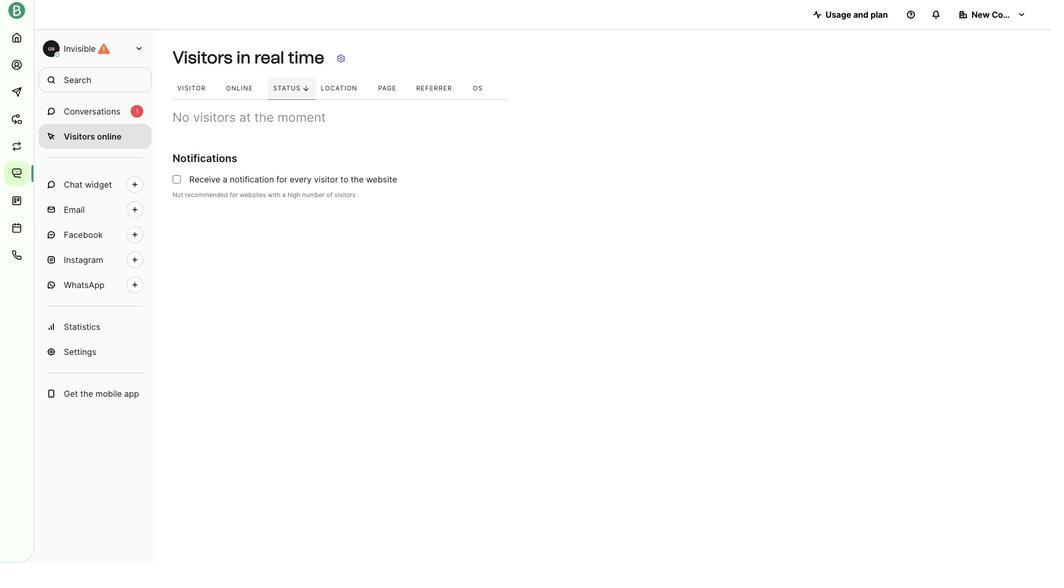 Task type: vqa. For each thing, say whether or not it's contained in the screenshot.
was
no



Task type: describe. For each thing, give the bounding box(es) containing it.
2 vertical spatial the
[[80, 389, 93, 399]]

every
[[290, 174, 312, 185]]

get the mobile app link
[[39, 381, 152, 406]]

0 vertical spatial the
[[255, 110, 274, 125]]

websites
[[240, 191, 266, 199]]

not
[[173, 191, 183, 199]]

usage and plan button
[[805, 4, 897, 25]]

get
[[64, 389, 78, 399]]

0 horizontal spatial visitors
[[193, 110, 236, 125]]

whatsapp link
[[39, 273, 152, 298]]

email
[[64, 205, 85, 215]]

time
[[288, 48, 324, 68]]

not recommended for websites with a high number of visitors
[[173, 191, 356, 199]]

new company button
[[951, 4, 1035, 25]]

page
[[378, 84, 397, 92]]

statistics
[[64, 322, 100, 332]]

moment
[[277, 110, 326, 125]]

and
[[854, 9, 869, 20]]

conversations
[[64, 106, 121, 117]]

0 horizontal spatial for
[[230, 191, 238, 199]]

visitor
[[177, 84, 206, 92]]

chat widget
[[64, 179, 112, 190]]

in
[[236, 48, 251, 68]]

with
[[268, 191, 281, 199]]

location
[[321, 84, 358, 92]]

visitors online link
[[39, 124, 152, 149]]

location button
[[316, 77, 374, 100]]

chat
[[64, 179, 83, 190]]

status
[[273, 84, 301, 92]]

settings
[[64, 347, 96, 357]]

new company
[[972, 9, 1031, 20]]

instagram
[[64, 255, 103, 265]]

notification
[[230, 174, 274, 185]]

1 vertical spatial a
[[282, 191, 286, 199]]

settings link
[[39, 339, 152, 365]]

online
[[226, 84, 253, 92]]

number
[[302, 191, 325, 199]]

company
[[992, 9, 1031, 20]]

notifications
[[173, 152, 237, 165]]

search link
[[39, 67, 152, 93]]

statistics link
[[39, 314, 152, 339]]

referrer
[[416, 84, 452, 92]]

online button
[[221, 77, 268, 100]]

1
[[136, 107, 139, 115]]

visitor button
[[173, 77, 221, 100]]

new
[[972, 9, 990, 20]]

website
[[366, 174, 397, 185]]

get the mobile app
[[64, 389, 139, 399]]

facebook link
[[39, 222, 152, 247]]

chat widget link
[[39, 172, 152, 197]]

no
[[173, 110, 190, 125]]

visitors for visitors in real time
[[173, 48, 233, 68]]



Task type: locate. For each thing, give the bounding box(es) containing it.
receive
[[189, 174, 220, 185]]

the right the get
[[80, 389, 93, 399]]

1 vertical spatial the
[[351, 174, 364, 185]]

the right at
[[255, 110, 274, 125]]

page button
[[374, 77, 412, 100]]

invisible
[[64, 43, 96, 54]]

status button
[[268, 77, 316, 100]]

mobile
[[96, 389, 122, 399]]

2 horizontal spatial the
[[351, 174, 364, 185]]

high
[[288, 191, 300, 199]]

a
[[223, 174, 228, 185], [282, 191, 286, 199]]

visitor
[[314, 174, 338, 185]]

usage and plan
[[826, 9, 888, 20]]

visitors left at
[[193, 110, 236, 125]]

at
[[239, 110, 251, 125]]

0 vertical spatial for
[[276, 174, 287, 185]]

visitors for visitors online
[[64, 131, 95, 142]]

1 vertical spatial visitors
[[334, 191, 356, 199]]

a right with
[[282, 191, 286, 199]]

visitors down conversations
[[64, 131, 95, 142]]

facebook
[[64, 230, 103, 240]]

1 horizontal spatial visitors
[[173, 48, 233, 68]]

for left "websites"
[[230, 191, 238, 199]]

real
[[255, 48, 284, 68]]

os button
[[468, 77, 497, 100]]

visitors down to
[[334, 191, 356, 199]]

widget
[[85, 179, 112, 190]]

app
[[124, 389, 139, 399]]

recommended
[[185, 191, 228, 199]]

0 vertical spatial visitors
[[193, 110, 236, 125]]

visitors
[[173, 48, 233, 68], [64, 131, 95, 142]]

usage
[[826, 9, 852, 20]]

for
[[276, 174, 287, 185], [230, 191, 238, 199]]

a right receive
[[223, 174, 228, 185]]

referrer button
[[412, 77, 468, 100]]

1 horizontal spatial the
[[255, 110, 274, 125]]

0 vertical spatial a
[[223, 174, 228, 185]]

no visitors at the moment
[[173, 110, 326, 125]]

receive a notification for every visitor to the website
[[189, 174, 397, 185]]

gr
[[48, 46, 55, 52]]

visitors online
[[64, 131, 122, 142]]

1 horizontal spatial a
[[282, 191, 286, 199]]

1 vertical spatial for
[[230, 191, 238, 199]]

os
[[473, 84, 483, 92]]

email link
[[39, 197, 152, 222]]

to
[[341, 174, 349, 185]]

visitors
[[193, 110, 236, 125], [334, 191, 356, 199]]

instagram link
[[39, 247, 152, 273]]

0 vertical spatial visitors
[[173, 48, 233, 68]]

1 horizontal spatial visitors
[[334, 191, 356, 199]]

online
[[97, 131, 122, 142]]

1 horizontal spatial for
[[276, 174, 287, 185]]

whatsapp
[[64, 280, 105, 290]]

0 horizontal spatial a
[[223, 174, 228, 185]]

visitors in real time
[[173, 48, 324, 68]]

search
[[64, 75, 91, 85]]

for up with
[[276, 174, 287, 185]]

visitors up visitor button
[[173, 48, 233, 68]]

1 vertical spatial visitors
[[64, 131, 95, 142]]

plan
[[871, 9, 888, 20]]

0 horizontal spatial the
[[80, 389, 93, 399]]

0 horizontal spatial visitors
[[64, 131, 95, 142]]

of
[[327, 191, 333, 199]]

the
[[255, 110, 274, 125], [351, 174, 364, 185], [80, 389, 93, 399]]

the right to
[[351, 174, 364, 185]]



